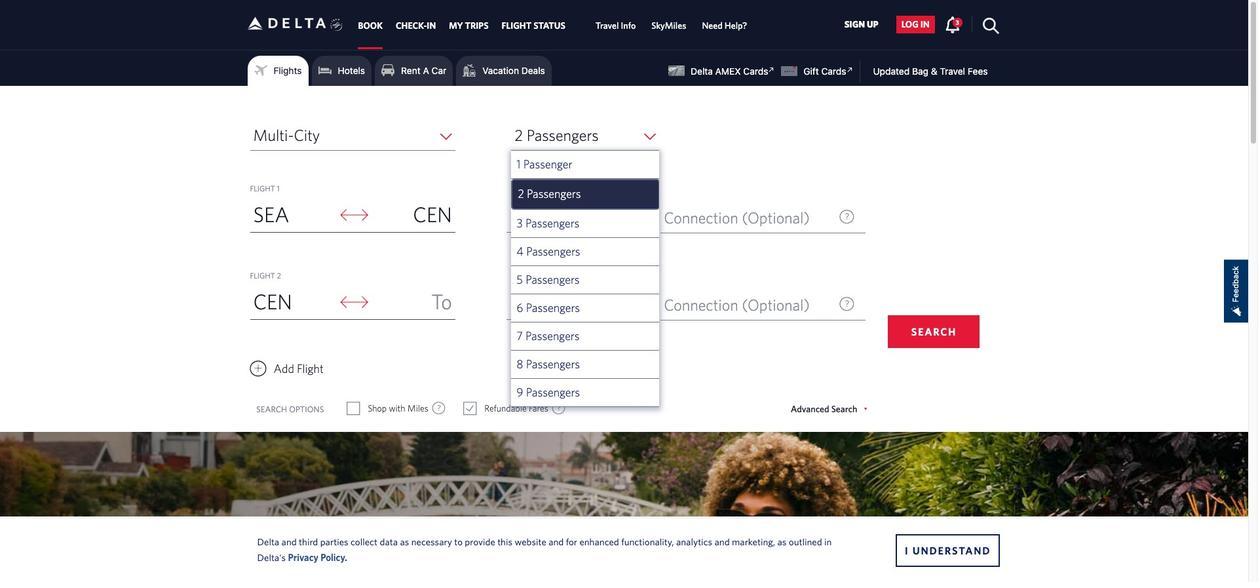 Task type: locate. For each thing, give the bounding box(es) containing it.
delta and third parties collect data as necessary to provide this website and for enhanced functionality, analytics and marketing, as outlined in delta's
[[257, 536, 832, 563]]

1 connection (optional) from the top
[[664, 208, 810, 227]]

1 vertical spatial 1
[[277, 184, 280, 193]]

0 vertical spatial 2
[[515, 126, 523, 144]]

2 up 1 passenger
[[515, 126, 523, 144]]

1 left passenger
[[517, 157, 521, 171]]

1 vertical spatial in
[[825, 536, 832, 547]]

depart inside popup button
[[510, 208, 555, 226]]

advanced search
[[791, 404, 858, 414]]

connection (optional) link for to
[[661, 290, 866, 321]]

0 horizontal spatial travel
[[596, 21, 619, 31]]

0 vertical spatial connection (optional) link
[[661, 203, 866, 233]]

0 vertical spatial 3
[[956, 18, 960, 26]]

add flight button
[[250, 359, 324, 379]]

my
[[449, 21, 463, 31]]

flight for sea
[[250, 184, 275, 193]]

policy.
[[321, 552, 347, 563]]

travel
[[596, 21, 619, 31], [940, 66, 966, 77]]

0 horizontal spatial in
[[825, 536, 832, 547]]

1 vertical spatial (optional)
[[742, 296, 810, 314]]

and left third
[[282, 536, 297, 547]]

0 vertical spatial travel
[[596, 21, 619, 31]]

privacy policy.
[[288, 552, 347, 563]]

delta left 'amex'
[[691, 66, 713, 77]]

and right analytics
[[715, 536, 730, 547]]

1 horizontal spatial search
[[912, 326, 957, 338]]

to
[[454, 536, 463, 547]]

1 horizontal spatial cards
[[822, 66, 847, 77]]

collect
[[351, 536, 378, 547]]

status
[[534, 21, 566, 31]]

miles
[[408, 403, 429, 414]]

log in button
[[896, 16, 935, 33]]

passengers up passenger
[[527, 126, 599, 144]]

1 this link opens another site in a new window that may not follow the same accessibility policies as delta air lines. image from the left
[[766, 64, 778, 76]]

in
[[921, 19, 930, 30], [825, 536, 832, 547]]

understand
[[913, 544, 991, 556]]

1 horizontal spatial travel
[[940, 66, 966, 77]]

0 horizontal spatial cen
[[253, 289, 292, 313]]

0 vertical spatial flight
[[250, 184, 275, 193]]

passengers for '9 passengers' option
[[526, 385, 580, 399]]

in right log
[[921, 19, 930, 30]]

2 (optional) from the top
[[742, 296, 810, 314]]

0 horizontal spatial and
[[282, 536, 297, 547]]

(optional)
[[742, 208, 810, 227], [742, 296, 810, 314]]

deals
[[522, 65, 545, 76]]

0 horizontal spatial this link opens another site in a new window that may not follow the same accessibility policies as delta air lines. image
[[766, 64, 778, 76]]

1 connection (optional) link from the top
[[661, 203, 866, 233]]

0 horizontal spatial search
[[256, 404, 287, 414]]

1 vertical spatial cen
[[253, 289, 292, 313]]

cen
[[413, 202, 452, 226], [253, 289, 292, 313]]

0 vertical spatial delta
[[691, 66, 713, 77]]

passengers inside option
[[526, 244, 580, 258]]

0 horizontal spatial 3
[[517, 216, 523, 230]]

2 inside field
[[515, 126, 523, 144]]

passengers inside "option"
[[526, 273, 580, 286]]

search inside button
[[912, 326, 957, 338]]

2 passengers
[[515, 126, 599, 144], [518, 187, 581, 201]]

flight status
[[502, 21, 566, 31]]

delta up delta's
[[257, 536, 279, 547]]

1 horizontal spatial and
[[549, 536, 564, 547]]

this link opens another site in a new window that may not follow the same accessibility policies as delta air lines. image inside gift cards link
[[844, 64, 856, 76]]

3
[[956, 18, 960, 26], [517, 216, 523, 230]]

None text field
[[507, 202, 609, 233], [507, 289, 609, 320], [507, 202, 609, 233], [507, 289, 609, 320]]

depart up 4
[[510, 208, 555, 226]]

3 inside option
[[517, 216, 523, 230]]

0 vertical spatial depart
[[510, 208, 555, 226]]

1 vertical spatial depart
[[510, 295, 555, 313]]

2 passengers inside option
[[518, 187, 581, 201]]

passengers down 5 passengers
[[526, 301, 580, 315]]

1 (optional) from the top
[[742, 208, 810, 227]]

0 horizontal spatial cards
[[744, 66, 768, 77]]

1 vertical spatial connection (optional)
[[664, 296, 810, 314]]

1 vertical spatial flight
[[250, 271, 275, 280]]

connection (optional) link
[[661, 203, 866, 233], [661, 290, 866, 321]]

0 vertical spatial connection
[[664, 208, 738, 227]]

1 vertical spatial connection (optional) link
[[661, 290, 866, 321]]

skymiles
[[652, 21, 687, 31]]

0 vertical spatial search
[[912, 326, 957, 338]]

1 vertical spatial travel
[[940, 66, 966, 77]]

cards right gift
[[822, 66, 847, 77]]

delta inside delta and third parties collect data as necessary to provide this website and for enhanced functionality, analytics and marketing, as outlined in delta's
[[257, 536, 279, 547]]

passengers up 9 passengers
[[526, 357, 580, 371]]

0 horizontal spatial cen link
[[250, 285, 336, 319]]

add
[[274, 362, 294, 376]]

depart button
[[507, 289, 610, 319]]

0 vertical spatial cen
[[413, 202, 452, 226]]

2 and from the left
[[549, 536, 564, 547]]

advanced search link
[[791, 404, 868, 414]]

this link opens another site in a new window that may not follow the same accessibility policies as delta air lines. image inside delta amex cards link
[[766, 64, 778, 76]]

1 vertical spatial 2 passengers
[[518, 187, 581, 201]]

1 vertical spatial search
[[256, 404, 287, 414]]

8 passengers
[[517, 357, 580, 371]]

bag
[[912, 66, 929, 77]]

need help? link
[[702, 14, 747, 38]]

log in
[[902, 19, 930, 30]]

3 up 4
[[517, 216, 523, 230]]

0 vertical spatial 2 passengers
[[515, 126, 599, 144]]

this
[[498, 536, 513, 547]]

connection (optional) for to
[[664, 296, 810, 314]]

2 depart from the top
[[510, 295, 555, 313]]

city
[[294, 126, 320, 144]]

connection
[[664, 208, 738, 227], [664, 296, 738, 314]]

rent a car
[[401, 65, 447, 76]]

tab list containing book
[[352, 0, 755, 49]]

in inside button
[[921, 19, 930, 30]]

flight status link
[[502, 14, 566, 38]]

cards right 'amex'
[[744, 66, 768, 77]]

passengers up the 4 passengers
[[526, 216, 580, 230]]

2 vertical spatial flight
[[297, 362, 324, 376]]

need help?
[[702, 21, 747, 31]]

connection for to
[[664, 296, 738, 314]]

1 horizontal spatial cen
[[413, 202, 452, 226]]

shop with miles
[[368, 403, 429, 414]]

1 vertical spatial connection
[[664, 296, 738, 314]]

1 horizontal spatial 1
[[517, 157, 521, 171]]

0 vertical spatial (optional)
[[742, 208, 810, 227]]

1 passenger option
[[511, 151, 659, 179]]

passengers up depart dropdown button
[[526, 273, 580, 286]]

1 horizontal spatial as
[[778, 536, 787, 547]]

depart inside dropdown button
[[510, 295, 555, 313]]

depart for cen
[[510, 208, 555, 226]]

list box containing 1 passenger
[[511, 151, 659, 407]]

1 depart from the top
[[510, 208, 555, 226]]

passengers up the fares
[[526, 385, 580, 399]]

car
[[432, 65, 447, 76]]

depart button
[[507, 202, 610, 232]]

3 right log in
[[956, 18, 960, 26]]

this link opens another site in a new window that may not follow the same accessibility policies as delta air lines. image right gift
[[844, 64, 856, 76]]

passengers up depart popup button
[[527, 187, 581, 201]]

1 vertical spatial 2
[[518, 187, 524, 201]]

2 passengers inside field
[[515, 126, 599, 144]]

2 down sea
[[277, 271, 281, 280]]

cen link
[[370, 198, 455, 232], [250, 285, 336, 319]]

depart down 5
[[510, 295, 555, 313]]

updated
[[873, 66, 910, 77]]

2 connection (optional) link from the top
[[661, 290, 866, 321]]

2 passengers for 2 passengers field
[[515, 126, 599, 144]]

in right outlined
[[825, 536, 832, 547]]

tab list
[[352, 0, 755, 49]]

3 for 3 passengers
[[517, 216, 523, 230]]

check-in
[[396, 21, 436, 31]]

(optional) for cen
[[742, 208, 810, 227]]

1 horizontal spatial 3
[[956, 18, 960, 26]]

in inside delta and third parties collect data as necessary to provide this website and for enhanced functionality, analytics and marketing, as outlined in delta's
[[825, 536, 832, 547]]

2 horizontal spatial and
[[715, 536, 730, 547]]

1
[[517, 157, 521, 171], [277, 184, 280, 193]]

1 up sea
[[277, 184, 280, 193]]

2 connection (optional) from the top
[[664, 296, 810, 314]]

0 horizontal spatial as
[[400, 536, 409, 547]]

passenger
[[524, 157, 573, 171]]

travel info
[[596, 21, 636, 31]]

multi-city
[[253, 126, 320, 144]]

travel left info
[[596, 21, 619, 31]]

and
[[282, 536, 297, 547], [549, 536, 564, 547], [715, 536, 730, 547]]

2 passengers up passenger
[[515, 126, 599, 144]]

1 horizontal spatial delta
[[691, 66, 713, 77]]

0 vertical spatial cen link
[[370, 198, 455, 232]]

6
[[517, 301, 523, 315]]

2 connection from the top
[[664, 296, 738, 314]]

as
[[400, 536, 409, 547], [778, 536, 787, 547]]

flight down sea
[[250, 271, 275, 280]]

1 connection from the top
[[664, 208, 738, 227]]

i
[[905, 544, 909, 556]]

depart
[[510, 208, 555, 226], [510, 295, 555, 313]]

1 horizontal spatial in
[[921, 19, 930, 30]]

passengers up 8 passengers
[[526, 329, 580, 343]]

enhanced
[[580, 536, 619, 547]]

refundable fares
[[485, 403, 549, 414]]

as left outlined
[[778, 536, 787, 547]]

this link opens another site in a new window that may not follow the same accessibility policies as delta air lines. image left gift
[[766, 64, 778, 76]]

2 passengers up depart popup button
[[518, 187, 581, 201]]

1 horizontal spatial this link opens another site in a new window that may not follow the same accessibility policies as delta air lines. image
[[844, 64, 856, 76]]

2 Passengers field
[[511, 120, 659, 151]]

0 vertical spatial 1
[[517, 157, 521, 171]]

1 vertical spatial delta
[[257, 536, 279, 547]]

this link opens another site in a new window that may not follow the same accessibility policies as delta air lines. image for delta amex cards
[[766, 64, 778, 76]]

options
[[289, 404, 324, 414]]

9
[[517, 385, 523, 399]]

1 cards from the left
[[744, 66, 768, 77]]

to
[[432, 289, 452, 313]]

2 this link opens another site in a new window that may not follow the same accessibility policies as delta air lines. image from the left
[[844, 64, 856, 76]]

1 vertical spatial cen link
[[250, 285, 336, 319]]

connection (optional)
[[664, 208, 810, 227], [664, 296, 810, 314]]

depart for to
[[510, 295, 555, 313]]

delta amex cards link
[[669, 64, 778, 77]]

search
[[912, 326, 957, 338], [256, 404, 287, 414]]

my trips link
[[449, 14, 489, 38]]

hotels link
[[318, 61, 365, 81]]

this link opens another site in a new window that may not follow the same accessibility policies as delta air lines. image
[[766, 64, 778, 76], [844, 64, 856, 76]]

provide
[[465, 536, 495, 547]]

passengers up 5 passengers
[[526, 244, 580, 258]]

(optional) for to
[[742, 296, 810, 314]]

flight right add
[[297, 362, 324, 376]]

5
[[517, 273, 523, 286]]

2 down 1 passenger
[[518, 187, 524, 201]]

3 and from the left
[[715, 536, 730, 547]]

2 as from the left
[[778, 536, 787, 547]]

travel right &
[[940, 66, 966, 77]]

flight
[[250, 184, 275, 193], [250, 271, 275, 280], [297, 362, 324, 376]]

flight up sea
[[250, 184, 275, 193]]

passengers for 3 passengers option
[[526, 216, 580, 230]]

0 horizontal spatial 1
[[277, 184, 280, 193]]

and left the 'for' in the left of the page
[[549, 536, 564, 547]]

parties
[[320, 536, 348, 547]]

Shop with Miles checkbox
[[347, 402, 359, 415]]

Multi-City field
[[250, 120, 455, 151]]

vacation deals
[[483, 65, 545, 76]]

1 vertical spatial 3
[[517, 216, 523, 230]]

list box
[[511, 151, 659, 407]]

rent
[[401, 65, 421, 76]]

0 vertical spatial in
[[921, 19, 930, 30]]

0 vertical spatial connection (optional)
[[664, 208, 810, 227]]

as right data
[[400, 536, 409, 547]]

0 horizontal spatial delta
[[257, 536, 279, 547]]



Task type: vqa. For each thing, say whether or not it's contained in the screenshot.
this
yes



Task type: describe. For each thing, give the bounding box(es) containing it.
passengers for 6 passengers option
[[526, 301, 580, 315]]

flight 2
[[250, 271, 281, 280]]

for
[[566, 536, 577, 547]]

trips
[[465, 21, 489, 31]]

2 inside option
[[518, 187, 524, 201]]

delta for delta amex cards
[[691, 66, 713, 77]]

skyteam image
[[330, 4, 343, 45]]

9 passengers
[[517, 385, 580, 399]]

vacation
[[483, 65, 519, 76]]

2 cards from the left
[[822, 66, 847, 77]]

sign up
[[845, 19, 879, 30]]

a
[[423, 65, 429, 76]]

1 and from the left
[[282, 536, 297, 547]]

log
[[902, 19, 919, 30]]

outlined
[[789, 536, 822, 547]]

advanced
[[791, 404, 830, 414]]

connection (optional) link for cen
[[661, 203, 866, 233]]

data
[[380, 536, 398, 547]]

list box inside the book tab panel
[[511, 151, 659, 407]]

updated bag & travel fees
[[873, 66, 988, 77]]

5 passengers option
[[511, 266, 659, 294]]

search for search options
[[256, 404, 287, 414]]

passengers for 5 passengers "option"
[[526, 273, 580, 286]]

sea link
[[250, 198, 336, 232]]

flights link
[[254, 61, 302, 81]]

travel info link
[[596, 14, 636, 38]]

9 passengers option
[[511, 379, 659, 407]]

delta for delta and third parties collect data as necessary to provide this website and for enhanced functionality, analytics and marketing, as outlined in delta's
[[257, 536, 279, 547]]

passengers for 2 passengers option
[[527, 187, 581, 201]]

refundable
[[485, 403, 527, 414]]

passengers for the 8 passengers option on the bottom of page
[[526, 357, 580, 371]]

7
[[517, 329, 523, 343]]

8
[[517, 357, 523, 371]]

book tab panel
[[0, 86, 1249, 432]]

8 passengers option
[[511, 351, 659, 379]]

2 vertical spatial 2
[[277, 271, 281, 280]]

1 inside 1 passenger option
[[517, 157, 521, 171]]

delta amex cards
[[691, 66, 768, 77]]

check-
[[396, 21, 427, 31]]

4 passengers
[[517, 244, 580, 258]]

1 horizontal spatial cen link
[[370, 198, 455, 232]]

privacy policy. link
[[288, 552, 347, 563]]

search button
[[888, 315, 980, 348]]

7 passengers
[[517, 329, 580, 343]]

i understand
[[905, 544, 991, 556]]

search options
[[256, 404, 324, 414]]

connection (optional) for cen
[[664, 208, 810, 227]]

travel inside tab list
[[596, 21, 619, 31]]

info
[[621, 21, 636, 31]]

flights
[[274, 65, 302, 76]]

website
[[515, 536, 547, 547]]

gift cards link
[[782, 64, 856, 77]]

sign up link
[[839, 16, 884, 33]]

skymiles link
[[652, 14, 687, 38]]

flight for cen
[[250, 271, 275, 280]]

privacy
[[288, 552, 319, 563]]

4
[[517, 244, 524, 258]]

check-in link
[[396, 14, 436, 38]]

third
[[299, 536, 318, 547]]

need
[[702, 21, 723, 31]]

6 passengers
[[517, 301, 580, 315]]

gift cards
[[804, 66, 847, 77]]

&
[[931, 66, 938, 77]]

to link
[[370, 285, 455, 319]]

rent a car link
[[382, 61, 447, 81]]

2 passengers option
[[513, 180, 659, 208]]

3 link
[[945, 16, 963, 33]]

passengers for 4 passengers option
[[526, 244, 580, 258]]

1 passenger
[[517, 157, 573, 171]]

analytics
[[676, 536, 713, 547]]

book
[[358, 21, 383, 31]]

4 passengers option
[[511, 238, 659, 266]]

updated bag & travel fees link
[[860, 66, 988, 77]]

sign
[[845, 19, 865, 30]]

2 passengers for list box containing 1 passenger
[[518, 187, 581, 201]]

functionality,
[[622, 536, 674, 547]]

passengers for 7 passengers option in the bottom of the page
[[526, 329, 580, 343]]

necessary
[[411, 536, 452, 547]]

connection for cen
[[664, 208, 738, 227]]

i understand button
[[896, 534, 1000, 567]]

sea
[[253, 202, 289, 226]]

flight 1
[[250, 184, 280, 193]]

3 passengers
[[517, 216, 580, 230]]

add flight
[[274, 362, 324, 376]]

6 passengers option
[[511, 294, 659, 322]]

marketing,
[[732, 536, 776, 547]]

3 passengers option
[[511, 210, 659, 238]]

in
[[427, 21, 436, 31]]

book link
[[358, 14, 383, 38]]

flight
[[502, 21, 532, 31]]

7 passengers option
[[511, 322, 659, 351]]

help?
[[725, 21, 747, 31]]

Refundable Fares checkbox
[[464, 402, 476, 415]]

multi-
[[253, 126, 294, 144]]

3 for 3
[[956, 18, 960, 26]]

flight inside button
[[297, 362, 324, 376]]

1 as from the left
[[400, 536, 409, 547]]

up
[[867, 19, 879, 30]]

fares
[[529, 403, 549, 414]]

fees
[[968, 66, 988, 77]]

search for search
[[912, 326, 957, 338]]

my trips
[[449, 21, 489, 31]]

search
[[832, 404, 858, 414]]

this link opens another site in a new window that may not follow the same accessibility policies as delta air lines. image for gift cards
[[844, 64, 856, 76]]

hotels
[[338, 65, 365, 76]]

passengers inside field
[[527, 126, 599, 144]]

with
[[389, 403, 406, 414]]

delta air lines image
[[247, 3, 326, 44]]

5 passengers
[[517, 273, 580, 286]]



